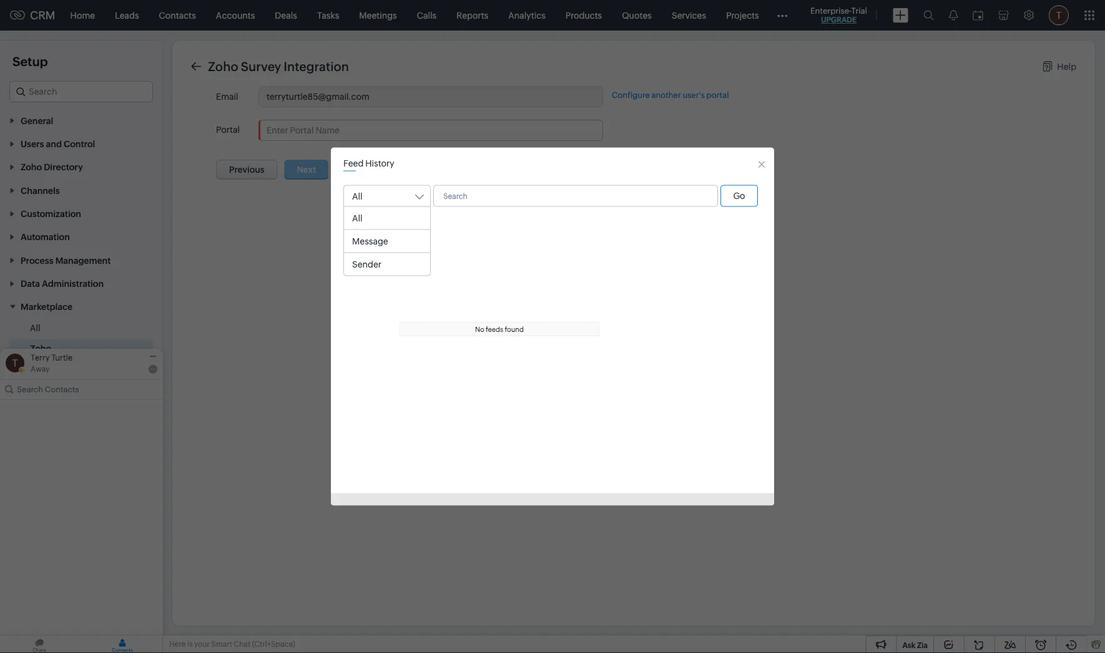 Task type: vqa. For each thing, say whether or not it's contained in the screenshot.
OTHER MODULES field
no



Task type: describe. For each thing, give the bounding box(es) containing it.
accounts
[[216, 10, 255, 20]]

projects link
[[716, 0, 769, 30]]

zoho for zoho survey integration
[[208, 59, 238, 74]]

setup
[[12, 54, 48, 69]]

turtle
[[51, 353, 72, 363]]

is
[[187, 641, 193, 649]]

accounts link
[[206, 0, 265, 30]]

products link
[[555, 0, 612, 30]]

your
[[194, 641, 210, 649]]

configure another user's portal
[[612, 91, 729, 100]]

upgrade
[[821, 16, 857, 24]]

create menu element
[[885, 0, 916, 30]]

terry
[[31, 353, 50, 363]]

marketplace region
[[0, 318, 162, 401]]

profile element
[[1041, 0, 1076, 30]]

microsoft link
[[30, 384, 69, 396]]

profile image
[[1049, 5, 1069, 25]]

Search text field
[[433, 185, 718, 207]]

deals
[[275, 10, 297, 20]]

feeds
[[486, 326, 503, 333]]

create menu image
[[893, 8, 908, 23]]

contacts link
[[149, 0, 206, 30]]

contacts
[[159, 10, 196, 20]]

help
[[1057, 61, 1076, 71]]

google
[[30, 365, 60, 375]]

feed
[[343, 158, 364, 168]]

zoho for zoho
[[30, 344, 51, 354]]

no feeds found
[[475, 326, 524, 333]]

ask
[[902, 641, 915, 650]]

integration
[[284, 59, 349, 74]]

signals image
[[949, 10, 958, 21]]

google link
[[30, 363, 60, 376]]

configure
[[612, 91, 650, 100]]

survey
[[241, 59, 281, 74]]

Enter email address text field
[[259, 87, 603, 107]]

home
[[70, 10, 95, 20]]

meetings
[[359, 10, 397, 20]]

calendar image
[[973, 10, 983, 20]]

here is your smart chat (ctrl+space)
[[169, 641, 295, 649]]

here
[[169, 641, 186, 649]]

history
[[365, 158, 394, 168]]

marketplace
[[21, 302, 72, 312]]

previous
[[229, 165, 264, 175]]

search element
[[916, 0, 941, 31]]

portal
[[706, 91, 729, 100]]

portal
[[216, 125, 240, 135]]

all link
[[30, 322, 40, 335]]

enterprise-trial upgrade
[[810, 6, 867, 24]]



Task type: locate. For each thing, give the bounding box(es) containing it.
(ctrl+space)
[[252, 641, 295, 649]]

all down feed
[[352, 191, 362, 201]]

quotes link
[[612, 0, 662, 30]]

cpq region
[[0, 471, 162, 533]]

1 vertical spatial all
[[352, 213, 362, 223]]

meetings link
[[349, 0, 407, 30]]

reports link
[[447, 0, 498, 30]]

home link
[[60, 0, 105, 30]]

Search Contacts text field
[[17, 380, 147, 400]]

previous button
[[216, 160, 278, 180]]

microsoft
[[30, 385, 69, 395]]

terry turtle
[[31, 353, 72, 363]]

0 horizontal spatial zoho
[[30, 344, 51, 354]]

zoho up email at the top left
[[208, 59, 238, 74]]

chats image
[[0, 636, 79, 654]]

analytics link
[[498, 0, 555, 30]]

leads
[[115, 10, 139, 20]]

quotes
[[622, 10, 652, 20]]

zoho up away
[[30, 344, 51, 354]]

marketplace button
[[0, 295, 162, 318]]

chat
[[234, 641, 250, 649]]

calls
[[417, 10, 437, 20]]

zoho
[[208, 59, 238, 74], [30, 344, 51, 354]]

calls link
[[407, 0, 447, 30]]

services link
[[662, 0, 716, 30]]

1 horizontal spatial zoho
[[208, 59, 238, 74]]

feed history
[[343, 158, 394, 168]]

email
[[216, 92, 238, 102]]

search image
[[923, 10, 934, 21]]

zoho inside marketplace region
[[30, 344, 51, 354]]

contacts image
[[83, 636, 162, 654]]

deals link
[[265, 0, 307, 30]]

signals element
[[941, 0, 965, 31]]

tasks link
[[307, 0, 349, 30]]

zia
[[917, 641, 928, 650]]

found
[[505, 326, 524, 333]]

leads link
[[105, 0, 149, 30]]

None button
[[720, 185, 758, 207]]

trial
[[851, 6, 867, 15]]

reports
[[457, 10, 488, 20]]

away
[[31, 365, 50, 374]]

message
[[352, 236, 388, 246]]

zoho survey integration
[[208, 59, 349, 74]]

analytics
[[508, 10, 545, 20]]

no
[[475, 326, 484, 333]]

crm
[[30, 9, 55, 22]]

zoho link
[[30, 343, 51, 355]]

crm link
[[10, 9, 55, 22]]

services
[[672, 10, 706, 20]]

user's
[[683, 91, 705, 100]]

2 vertical spatial all
[[30, 323, 40, 333]]

projects
[[726, 10, 759, 20]]

all
[[352, 191, 362, 201], [352, 213, 362, 223], [30, 323, 40, 333]]

0 vertical spatial zoho
[[208, 59, 238, 74]]

1 vertical spatial zoho
[[30, 344, 51, 354]]

products
[[565, 10, 602, 20]]

0 vertical spatial all
[[352, 191, 362, 201]]

tasks
[[317, 10, 339, 20]]

enterprise-
[[810, 6, 851, 15]]

all up zoho link
[[30, 323, 40, 333]]

sender
[[352, 259, 381, 269]]

smart
[[211, 641, 232, 649]]

ask zia
[[902, 641, 928, 650]]

another
[[651, 91, 681, 100]]

Enter Portal Name text field
[[259, 120, 603, 140]]

all inside marketplace region
[[30, 323, 40, 333]]

all up message
[[352, 213, 362, 223]]



